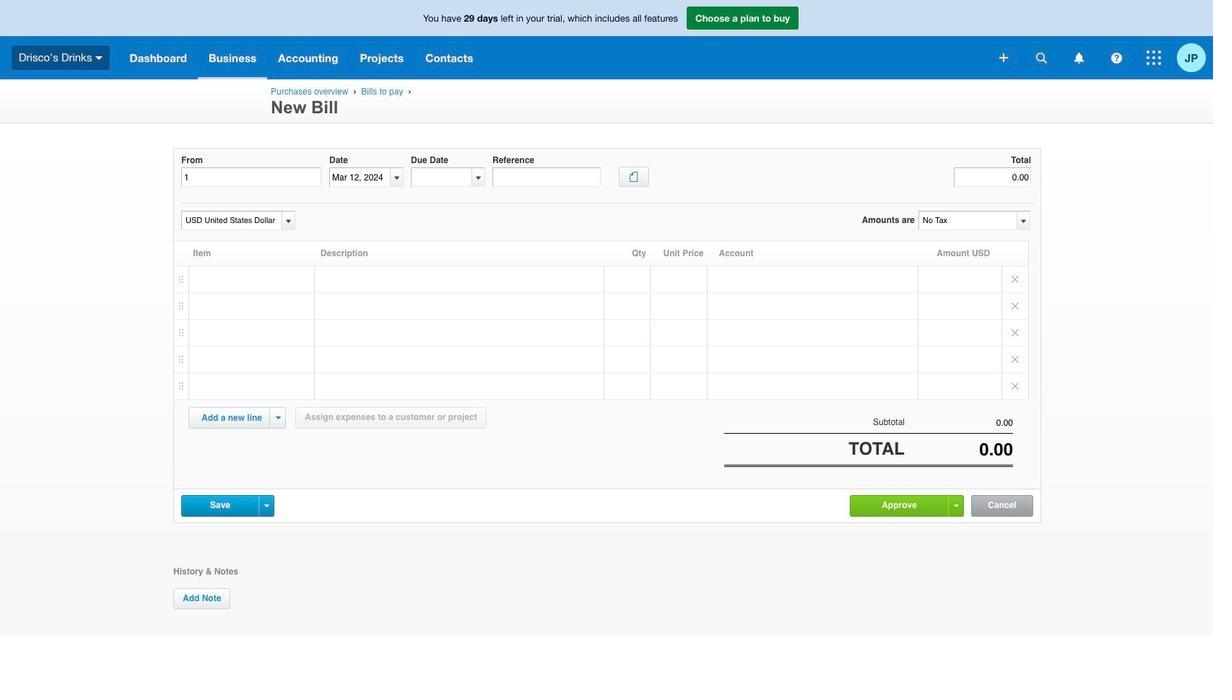 Task type: locate. For each thing, give the bounding box(es) containing it.
0 vertical spatial delete line item image
[[1002, 293, 1028, 319]]

0 horizontal spatial svg image
[[1036, 52, 1047, 63]]

2 horizontal spatial svg image
[[1111, 52, 1122, 63]]

2 svg image from the left
[[1074, 52, 1084, 63]]

1 svg image from the left
[[1036, 52, 1047, 63]]

3 svg image from the left
[[1111, 52, 1122, 63]]

None text field
[[493, 168, 601, 187], [954, 168, 1031, 187], [330, 168, 390, 186], [412, 168, 472, 186], [182, 212, 279, 230], [493, 168, 601, 187], [954, 168, 1031, 187], [330, 168, 390, 186], [412, 168, 472, 186], [182, 212, 279, 230]]

svg image
[[1147, 51, 1161, 65], [1000, 53, 1008, 62], [96, 56, 103, 60]]

1 horizontal spatial svg image
[[1000, 53, 1008, 62]]

2 vertical spatial delete line item image
[[1002, 373, 1028, 399]]

banner
[[0, 0, 1213, 79]]

0 vertical spatial delete line item image
[[1002, 266, 1028, 292]]

1 vertical spatial delete line item image
[[1002, 347, 1028, 373]]

1 delete line item image from the top
[[1002, 293, 1028, 319]]

0 horizontal spatial svg image
[[96, 56, 103, 60]]

None text field
[[181, 168, 321, 187], [919, 212, 1016, 230], [905, 418, 1013, 428], [905, 440, 1013, 460], [181, 168, 321, 187], [919, 212, 1016, 230], [905, 418, 1013, 428], [905, 440, 1013, 460]]

delete line item image
[[1002, 266, 1028, 292], [1002, 347, 1028, 373], [1002, 373, 1028, 399]]

more add line options... image
[[276, 417, 281, 420]]

1 horizontal spatial svg image
[[1074, 52, 1084, 63]]

delete line item image
[[1002, 293, 1028, 319], [1002, 320, 1028, 346]]

2 horizontal spatial svg image
[[1147, 51, 1161, 65]]

1 vertical spatial delete line item image
[[1002, 320, 1028, 346]]

svg image
[[1036, 52, 1047, 63], [1074, 52, 1084, 63], [1111, 52, 1122, 63]]



Task type: vqa. For each thing, say whether or not it's contained in the screenshot.
the right Sales
no



Task type: describe. For each thing, give the bounding box(es) containing it.
more approve options... image
[[954, 505, 959, 507]]

2 delete line item image from the top
[[1002, 347, 1028, 373]]

3 delete line item image from the top
[[1002, 373, 1028, 399]]

2 delete line item image from the top
[[1002, 320, 1028, 346]]

1 delete line item image from the top
[[1002, 266, 1028, 292]]

more save options... image
[[264, 505, 269, 507]]



